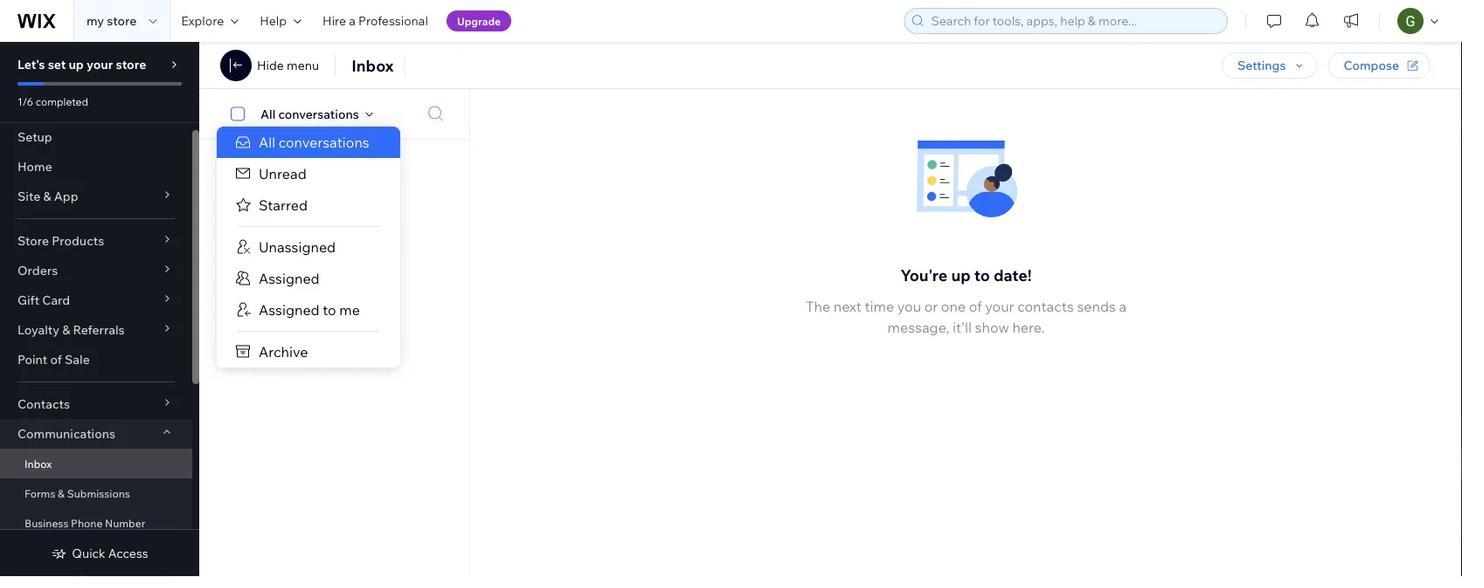 Task type: describe. For each thing, give the bounding box(es) containing it.
sends
[[1078, 298, 1116, 316]]

time
[[865, 298, 895, 316]]

assigned for assigned to me
[[259, 302, 320, 319]]

quick access
[[72, 547, 148, 562]]

card
[[42, 293, 70, 308]]

you
[[898, 298, 922, 316]]

business phone number
[[24, 517, 145, 530]]

communications
[[17, 427, 115, 442]]

gift card
[[17, 293, 70, 308]]

my
[[87, 13, 104, 28]]

1 vertical spatial up
[[952, 265, 971, 285]]

quick
[[72, 547, 106, 562]]

quick access button
[[51, 547, 148, 562]]

contacts button
[[0, 390, 192, 420]]

communications button
[[0, 420, 192, 449]]

my store
[[87, 13, 137, 28]]

no
[[283, 194, 300, 209]]

referrals
[[73, 323, 125, 338]]

1/6 completed
[[17, 95, 88, 108]]

home link
[[0, 152, 192, 182]]

0 vertical spatial all
[[261, 106, 276, 122]]

list box containing all conversations
[[217, 127, 400, 368]]

all conversations option
[[217, 127, 400, 158]]

app
[[54, 189, 78, 204]]

& for site
[[43, 189, 51, 204]]

help button
[[249, 0, 312, 42]]

show
[[975, 319, 1010, 337]]

0 vertical spatial to
[[975, 265, 991, 285]]

inbox inside sidebar element
[[24, 458, 52, 471]]

no conversations
[[283, 194, 385, 209]]

next
[[834, 298, 862, 316]]

forms & submissions link
[[0, 479, 192, 509]]

hire a professional link
[[312, 0, 439, 42]]

Search for tools, apps, help & more... field
[[926, 9, 1222, 33]]

site & app
[[17, 189, 78, 204]]

loyalty & referrals
[[17, 323, 125, 338]]

professional
[[359, 13, 428, 28]]

hide
[[257, 58, 284, 73]]

setup
[[17, 129, 52, 145]]

contacts
[[1018, 298, 1074, 316]]

sidebar element
[[0, 42, 199, 578]]

you're up to date!
[[901, 265, 1032, 285]]

point of sale link
[[0, 345, 192, 375]]

a inside the next time you or one of your contacts sends a message, it'll show here.
[[1120, 298, 1127, 316]]

number
[[105, 517, 145, 530]]

0 vertical spatial conversations
[[278, 106, 359, 122]]

you're
[[901, 265, 948, 285]]

upgrade button
[[447, 10, 512, 31]]

site
[[17, 189, 40, 204]]

submissions
[[67, 487, 130, 501]]

it'll
[[953, 319, 972, 337]]

access
[[108, 547, 148, 562]]

message,
[[888, 319, 950, 337]]

store products
[[17, 233, 104, 249]]

hide menu button down help
[[220, 50, 319, 81]]

loyalty & referrals button
[[0, 316, 192, 345]]

site & app button
[[0, 182, 192, 212]]

1/6
[[17, 95, 33, 108]]

phone
[[71, 517, 103, 530]]

of inside the next time you or one of your contacts sends a message, it'll show here.
[[969, 298, 983, 316]]

orders
[[17, 263, 58, 278]]

inbox link
[[0, 449, 192, 479]]

store inside sidebar element
[[116, 57, 146, 72]]

& for forms
[[58, 487, 65, 501]]

the next time you or one of your contacts sends a message, it'll show here.
[[806, 298, 1127, 337]]



Task type: vqa. For each thing, say whether or not it's contained in the screenshot.
NEW on the bottom left of the page
no



Task type: locate. For each thing, give the bounding box(es) containing it.
0 vertical spatial all conversations
[[261, 106, 359, 122]]

store
[[107, 13, 137, 28], [116, 57, 146, 72]]

1 horizontal spatial of
[[969, 298, 983, 316]]

inbox
[[352, 56, 394, 75], [24, 458, 52, 471]]

1 vertical spatial assigned
[[259, 302, 320, 319]]

one
[[942, 298, 966, 316]]

compose button
[[1329, 52, 1431, 79]]

0 horizontal spatial your
[[87, 57, 113, 72]]

1 vertical spatial &
[[62, 323, 70, 338]]

conversations right no
[[303, 194, 385, 209]]

assigned to me
[[259, 302, 360, 319]]

0 vertical spatial inbox
[[352, 56, 394, 75]]

1 horizontal spatial up
[[952, 265, 971, 285]]

inbox up forms
[[24, 458, 52, 471]]

& right forms
[[58, 487, 65, 501]]

up
[[69, 57, 84, 72], [952, 265, 971, 285]]

your up show
[[986, 298, 1015, 316]]

me
[[339, 302, 360, 319]]

assigned for assigned
[[259, 270, 320, 288]]

home
[[17, 159, 52, 174]]

to left date!
[[975, 265, 991, 285]]

to inside list box
[[323, 302, 336, 319]]

up up one
[[952, 265, 971, 285]]

2 vertical spatial &
[[58, 487, 65, 501]]

or
[[925, 298, 938, 316]]

store products button
[[0, 226, 192, 256]]

all down hide
[[261, 106, 276, 122]]

your
[[87, 57, 113, 72], [986, 298, 1015, 316]]

a
[[349, 13, 356, 28], [1120, 298, 1127, 316]]

of inside sidebar element
[[50, 352, 62, 368]]

let's
[[17, 57, 45, 72]]

help
[[260, 13, 287, 28]]

store down my store
[[116, 57, 146, 72]]

1 vertical spatial all conversations
[[259, 134, 370, 151]]

& right loyalty
[[62, 323, 70, 338]]

a right sends on the bottom of page
[[1120, 298, 1127, 316]]

unassigned
[[259, 239, 336, 256]]

settings button
[[1222, 52, 1318, 79]]

forms
[[24, 487, 55, 501]]

explore
[[181, 13, 224, 28]]

inbox down hire a professional link
[[352, 56, 394, 75]]

products
[[52, 233, 104, 249]]

conversations
[[278, 106, 359, 122], [279, 134, 370, 151], [303, 194, 385, 209]]

all inside option
[[259, 134, 276, 151]]

date!
[[994, 265, 1032, 285]]

0 horizontal spatial of
[[50, 352, 62, 368]]

1 horizontal spatial inbox
[[352, 56, 394, 75]]

your inside the next time you or one of your contacts sends a message, it'll show here.
[[986, 298, 1015, 316]]

0 vertical spatial of
[[969, 298, 983, 316]]

hire
[[323, 13, 346, 28]]

1 vertical spatial store
[[116, 57, 146, 72]]

archive
[[259, 344, 308, 361]]

&
[[43, 189, 51, 204], [62, 323, 70, 338], [58, 487, 65, 501]]

orders button
[[0, 256, 192, 286]]

2 assigned from the top
[[259, 302, 320, 319]]

a inside hire a professional link
[[349, 13, 356, 28]]

point
[[17, 352, 47, 368]]

assigned
[[259, 270, 320, 288], [259, 302, 320, 319]]

hide menu
[[257, 58, 319, 73]]

of
[[969, 298, 983, 316], [50, 352, 62, 368]]

of right one
[[969, 298, 983, 316]]

of left sale at the bottom left
[[50, 352, 62, 368]]

2 vertical spatial conversations
[[303, 194, 385, 209]]

hire a professional
[[323, 13, 428, 28]]

store right my
[[107, 13, 137, 28]]

compose
[[1344, 58, 1400, 73]]

to left me
[[323, 302, 336, 319]]

business phone number link
[[0, 509, 192, 539]]

completed
[[36, 95, 88, 108]]

point of sale
[[17, 352, 90, 368]]

sale
[[65, 352, 90, 368]]

all
[[261, 106, 276, 122], [259, 134, 276, 151]]

forms & submissions
[[24, 487, 130, 501]]

the
[[806, 298, 831, 316]]

up right "set"
[[69, 57, 84, 72]]

assigned up "archive"
[[259, 302, 320, 319]]

None checkbox
[[221, 104, 261, 125]]

& for loyalty
[[62, 323, 70, 338]]

0 horizontal spatial to
[[323, 302, 336, 319]]

set
[[48, 57, 66, 72]]

0 vertical spatial your
[[87, 57, 113, 72]]

1 horizontal spatial a
[[1120, 298, 1127, 316]]

0 vertical spatial store
[[107, 13, 137, 28]]

your right "set"
[[87, 57, 113, 72]]

0 vertical spatial &
[[43, 189, 51, 204]]

1 vertical spatial a
[[1120, 298, 1127, 316]]

1 vertical spatial inbox
[[24, 458, 52, 471]]

upgrade
[[457, 14, 501, 28]]

0 vertical spatial assigned
[[259, 270, 320, 288]]

all conversations
[[261, 106, 359, 122], [259, 134, 370, 151]]

& inside 'dropdown button'
[[43, 189, 51, 204]]

conversations inside option
[[279, 134, 370, 151]]

hide menu button
[[220, 50, 319, 81], [257, 58, 319, 73]]

1 vertical spatial all
[[259, 134, 276, 151]]

loyalty
[[17, 323, 59, 338]]

hide menu button down help button
[[257, 58, 319, 73]]

settings
[[1238, 58, 1287, 73]]

let's set up your store
[[17, 57, 146, 72]]

1 horizontal spatial to
[[975, 265, 991, 285]]

unread
[[259, 165, 307, 183]]

all conversations inside option
[[259, 134, 370, 151]]

a right hire
[[349, 13, 356, 28]]

all conversations up all conversations option on the left of page
[[261, 106, 359, 122]]

conversations up all conversations option on the left of page
[[278, 106, 359, 122]]

1 vertical spatial your
[[986, 298, 1015, 316]]

setup link
[[0, 122, 192, 152]]

& right site
[[43, 189, 51, 204]]

starred
[[259, 197, 308, 214]]

0 vertical spatial a
[[349, 13, 356, 28]]

store
[[17, 233, 49, 249]]

1 vertical spatial of
[[50, 352, 62, 368]]

list box
[[217, 127, 400, 368]]

your inside sidebar element
[[87, 57, 113, 72]]

here.
[[1013, 319, 1045, 337]]

& inside dropdown button
[[62, 323, 70, 338]]

1 horizontal spatial your
[[986, 298, 1015, 316]]

1 vertical spatial conversations
[[279, 134, 370, 151]]

business
[[24, 517, 69, 530]]

to
[[975, 265, 991, 285], [323, 302, 336, 319]]

gift
[[17, 293, 39, 308]]

0 horizontal spatial inbox
[[24, 458, 52, 471]]

0 horizontal spatial a
[[349, 13, 356, 28]]

0 vertical spatial up
[[69, 57, 84, 72]]

0 horizontal spatial up
[[69, 57, 84, 72]]

contacts
[[17, 397, 70, 412]]

all up unread
[[259, 134, 276, 151]]

gift card button
[[0, 286, 192, 316]]

up inside sidebar element
[[69, 57, 84, 72]]

menu
[[287, 58, 319, 73]]

1 assigned from the top
[[259, 270, 320, 288]]

conversations up unread
[[279, 134, 370, 151]]

1 vertical spatial to
[[323, 302, 336, 319]]

all conversations up unread
[[259, 134, 370, 151]]

assigned down "unassigned"
[[259, 270, 320, 288]]



